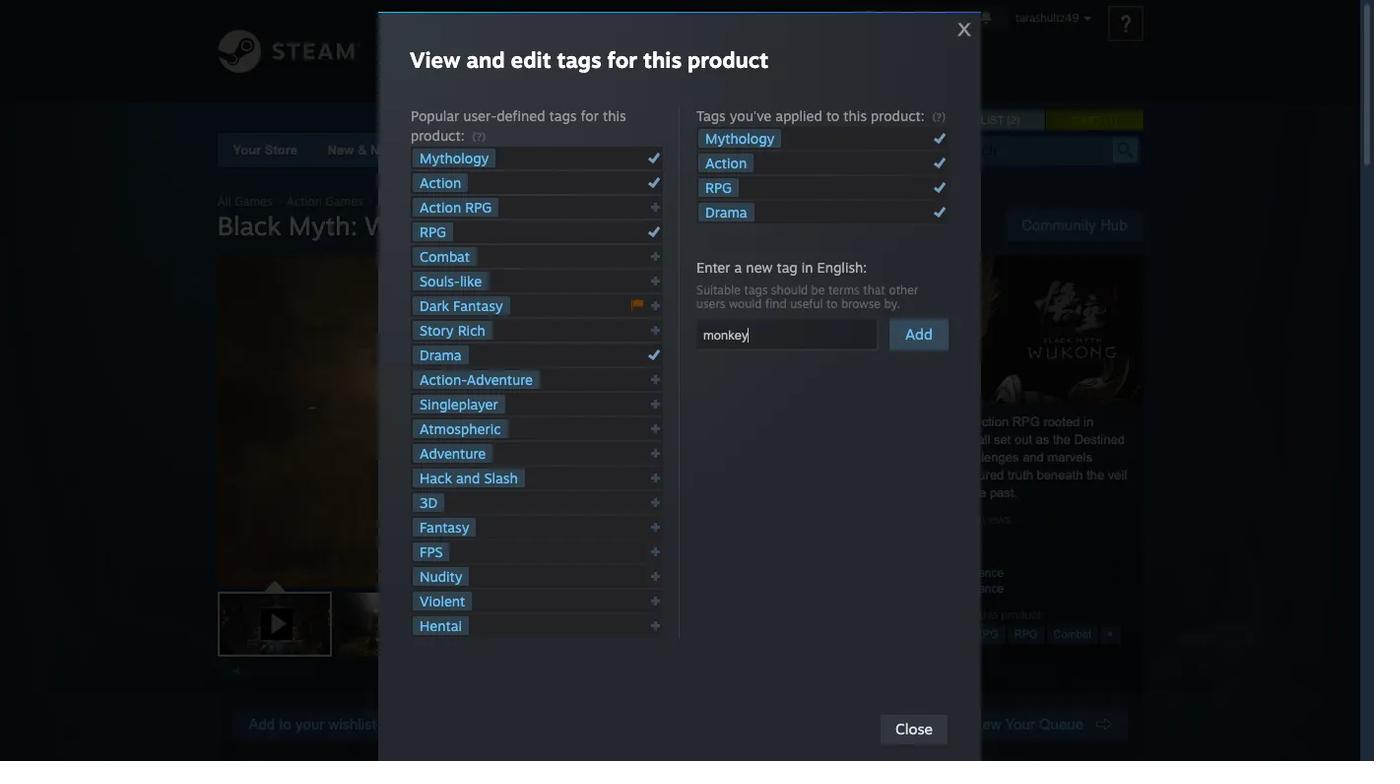 Task type: vqa. For each thing, say whether or not it's contained in the screenshot.
bottom Black
yes



Task type: locate. For each thing, give the bounding box(es) containing it.
0 vertical spatial product:
[[871, 107, 925, 124]]

a left new
[[735, 259, 742, 276]]

myth: down "noteworthy"
[[410, 194, 442, 209]]

drama
[[706, 204, 748, 221], [420, 347, 462, 364]]

set
[[994, 433, 1011, 447]]

1 vertical spatial your
[[1006, 716, 1035, 733]]

adventure down atmospheric link
[[420, 445, 486, 462]]

for down game science game science
[[963, 609, 977, 623]]

0 vertical spatial mythology
[[706, 130, 775, 147]]

( right wishlist
[[1007, 114, 1011, 126]]

combat link
[[413, 247, 477, 266], [1047, 626, 1099, 644]]

wukong
[[445, 194, 491, 209], [365, 210, 464, 241], [894, 415, 941, 430]]

user- inside popular user-defined tags for this product:
[[463, 107, 497, 124]]

0 horizontal spatial action rpg
[[420, 199, 492, 216]]

terms
[[829, 283, 860, 298]]

tarashultz49 link
[[591, 0, 725, 71]]

add to your wishlist
[[249, 716, 376, 733]]

1 horizontal spatial a
[[839, 486, 846, 501]]

your left queue
[[1006, 716, 1035, 733]]

rpg inside black myth: wukong is an action rpg rooted in chinese mythology. you shall set out as the destined one to venture into the challenges and marvels ahead, to uncover the obscured truth beneath the veil of a glorious legend from the past.
[[1013, 415, 1041, 430]]

2 horizontal spatial black
[[824, 415, 856, 430]]

games up black myth: wukong
[[326, 194, 363, 209]]

add
[[906, 325, 933, 344], [249, 716, 275, 733]]

black myth: wukong
[[217, 210, 464, 241]]

game science game science
[[927, 567, 1004, 596]]

applied
[[776, 107, 823, 124]]

0 vertical spatial add
[[906, 325, 933, 344]]

0 horizontal spatial drama link
[[413, 346, 469, 365]]

queue
[[1040, 716, 1084, 733]]

rpg link
[[699, 178, 739, 197], [413, 223, 453, 241], [1008, 626, 1045, 644]]

action-adventure link
[[413, 371, 540, 389]]

rpg link down black myth: wukong link
[[413, 223, 453, 241]]

0 vertical spatial in
[[802, 259, 814, 276]]

and down adventure link
[[456, 470, 480, 487]]

2 vertical spatial myth:
[[859, 415, 891, 430]]

2 game from the top
[[927, 582, 959, 596]]

1 vertical spatial wukong
[[365, 210, 464, 241]]

1 horizontal spatial black
[[377, 194, 407, 209]]

to inside the enter a new tag in english: suitable tags should be terms that other users would find useful to browse by.
[[827, 297, 838, 311]]

fantasy
[[453, 298, 503, 314], [420, 519, 470, 536]]

action
[[975, 415, 1009, 430]]

0 vertical spatial user-
[[463, 107, 497, 124]]

black up chinese
[[824, 415, 856, 430]]

2 horizontal spatial for
[[963, 609, 977, 623]]

1
[[1108, 114, 1114, 126]]

an
[[957, 415, 971, 430]]

points
[[568, 143, 607, 158]]

rooted
[[1044, 415, 1080, 430]]

0 horizontal spatial rpg link
[[413, 223, 453, 241]]

action-
[[420, 372, 467, 388]]

news
[[674, 143, 707, 158]]

a inside black myth: wukong is an action rpg rooted in chinese mythology. you shall set out as the destined one to venture into the challenges and marvels ahead, to uncover the obscured truth beneath the veil of a glorious legend from the past.
[[839, 486, 846, 501]]

( for 2
[[1007, 114, 1011, 126]]

black for black myth: wukong
[[217, 210, 281, 241]]

fantasy inside dark fantasy link
[[453, 298, 503, 314]]

0 horizontal spatial mythology
[[420, 150, 489, 167]]

past.
[[990, 486, 1018, 501]]

1 vertical spatial tarashultz49
[[598, 42, 718, 62]]

in right tag
[[802, 259, 814, 276]]

0 horizontal spatial (?)
[[473, 130, 486, 144]]

1 horizontal spatial action rpg link
[[935, 626, 1006, 644]]

0 vertical spatial mythology link
[[699, 129, 782, 148]]

add inside button
[[906, 325, 933, 344]]

myth: for black myth: wukong is an action rpg rooted in chinese mythology. you shall set out as the destined one to venture into the challenges and marvels ahead, to uncover the obscured truth beneath the veil of a glorious legend from the past.
[[859, 415, 891, 430]]

games right all
[[235, 194, 273, 209]]

user-
[[463, 107, 497, 124], [868, 609, 895, 623]]

0 horizontal spatial (
[[1007, 114, 1011, 126]]

0 horizontal spatial action rpg link
[[413, 198, 499, 217]]

2 games from the left
[[326, 194, 363, 209]]

1 horizontal spatial drama link
[[699, 203, 755, 222]]

0 horizontal spatial combat
[[420, 248, 470, 265]]

0 horizontal spatial popular
[[411, 107, 459, 124]]

2 ) from the left
[[1114, 114, 1118, 126]]

install steam link
[[849, 6, 957, 30]]

0 horizontal spatial add
[[249, 716, 275, 733]]

wukong down black myth: wukong link
[[365, 210, 464, 241]]

(
[[1007, 114, 1011, 126], [1105, 114, 1108, 126]]

out
[[1015, 433, 1033, 447]]

action rpg for bottom the action rpg link
[[942, 629, 999, 641]]

game science link
[[927, 567, 1004, 580], [927, 582, 1004, 596]]

0 vertical spatial game
[[927, 567, 959, 580]]

your
[[296, 716, 324, 733]]

rpg down game science game science
[[975, 629, 999, 641]]

1 vertical spatial drama
[[420, 347, 462, 364]]

1 horizontal spatial myth:
[[410, 194, 442, 209]]

1 vertical spatial for
[[581, 107, 599, 124]]

1 vertical spatial view
[[970, 716, 1002, 733]]

1 vertical spatial fantasy
[[420, 519, 470, 536]]

tag
[[777, 259, 798, 276]]

1 horizontal spatial defined
[[895, 609, 934, 623]]

the
[[1053, 433, 1071, 447], [937, 450, 955, 465], [930, 468, 948, 483], [1087, 468, 1105, 483], [969, 486, 987, 501]]

1 horizontal spatial >
[[367, 194, 374, 209]]

( right cart
[[1105, 114, 1108, 126]]

venture
[[866, 450, 909, 465]]

0 horizontal spatial )
[[1017, 114, 1020, 126]]

1 vertical spatial mythology
[[420, 150, 489, 167]]

into
[[913, 450, 933, 465]]

black
[[377, 194, 407, 209], [217, 210, 281, 241], [824, 415, 856, 430]]

popular user-defined tags for this product: down edit
[[411, 107, 626, 144]]

action rpg up souls-like
[[420, 199, 492, 216]]

community hub link
[[1006, 210, 1144, 241]]

for right community
[[608, 46, 638, 73]]

action rpg for the leftmost the action rpg link
[[420, 199, 492, 216]]

from
[[940, 486, 965, 501]]

view for view your queue
[[970, 716, 1002, 733]]

install steam
[[884, 11, 949, 25]]

1 game from the top
[[927, 567, 959, 580]]

0 horizontal spatial drama
[[420, 347, 462, 364]]

action rpg
[[420, 199, 492, 216], [942, 629, 999, 641]]

1 horizontal spatial user-
[[868, 609, 895, 623]]

( for 1
[[1105, 114, 1108, 126]]

myth: for black myth: wukong
[[289, 210, 358, 241]]

dark fantasy link
[[413, 297, 510, 315]]

2 horizontal spatial myth:
[[859, 415, 891, 430]]

0 horizontal spatial a
[[735, 259, 742, 276]]

shall
[[964, 433, 991, 447]]

fantasy up fps link
[[420, 519, 470, 536]]

view up "noteworthy"
[[410, 46, 461, 73]]

0 vertical spatial (?)
[[933, 110, 946, 124]]

action rpg link down game science game science
[[935, 626, 1006, 644]]

1 horizontal spatial in
[[1084, 415, 1094, 430]]

1 vertical spatial game
[[927, 582, 959, 596]]

chinese
[[824, 433, 871, 447]]

combat link up souls-
[[413, 247, 477, 266]]

0 horizontal spatial view
[[410, 46, 461, 73]]

rpg down black myth: wukong link
[[420, 224, 446, 240]]

3d
[[420, 495, 438, 511]]

your inside view your queue link
[[1006, 716, 1035, 733]]

this up points shop 'link'
[[603, 107, 626, 124]]

store
[[265, 143, 298, 158]]

0 horizontal spatial combat link
[[413, 247, 477, 266]]

1 horizontal spatial add
[[906, 325, 933, 344]]

0 vertical spatial myth:
[[410, 194, 442, 209]]

drama link up action- at the left
[[413, 346, 469, 365]]

singleplayer link
[[413, 395, 505, 414]]

1 vertical spatial add
[[249, 716, 275, 733]]

0 horizontal spatial black
[[217, 210, 281, 241]]

0 horizontal spatial myth:
[[289, 210, 358, 241]]

uncover
[[881, 468, 927, 483]]

action rpg down game science game science
[[942, 629, 999, 641]]

1 > from the left
[[276, 194, 283, 209]]

0 horizontal spatial user-
[[463, 107, 497, 124]]

view right close
[[970, 716, 1002, 733]]

browse
[[841, 297, 881, 311]]

product: left wishlist
[[871, 107, 925, 124]]

mythology up black myth: wukong link
[[420, 150, 489, 167]]

tarashultz49
[[1016, 11, 1079, 25], [598, 42, 718, 62]]

0 vertical spatial drama link
[[699, 203, 755, 222]]

1 vertical spatial product:
[[411, 127, 465, 144]]

and for slash
[[456, 470, 480, 487]]

wukong for black myth: wukong
[[365, 210, 464, 241]]

drama up action- at the left
[[420, 347, 462, 364]]

1 ) from the left
[[1017, 114, 1020, 126]]

2 vertical spatial wukong
[[894, 415, 941, 430]]

and down the as
[[1023, 450, 1044, 465]]

dark fantasy
[[420, 298, 503, 314]]

wukong down categories link
[[445, 194, 491, 209]]

) right cart
[[1114, 114, 1118, 126]]

rpg link down news
[[699, 178, 739, 197]]

to right be
[[827, 297, 838, 311]]

0 vertical spatial game science link
[[927, 567, 1004, 580]]

combat link left +
[[1047, 626, 1099, 644]]

the left veil
[[1087, 468, 1105, 483]]

> up black myth: wukong
[[367, 194, 374, 209]]

myth: up chinese
[[859, 415, 891, 430]]

0 vertical spatial drama
[[706, 204, 748, 221]]

1 horizontal spatial view
[[970, 716, 1002, 733]]

myth: inside black myth: wukong is an action rpg rooted in chinese mythology. you shall set out as the destined one to venture into the challenges and marvels ahead, to uncover the obscured truth beneath the veil of a glorious legend from the past.
[[859, 415, 891, 430]]

your left store
[[233, 143, 261, 158]]

community link
[[479, 0, 591, 71]]

1 horizontal spatial rpg link
[[699, 178, 739, 197]]

2 ( from the left
[[1105, 114, 1108, 126]]

1 ( from the left
[[1007, 114, 1011, 126]]

myth:
[[410, 194, 442, 209], [289, 210, 358, 241], [859, 415, 891, 430]]

) up the search text box
[[1017, 114, 1020, 126]]

beneath
[[1037, 468, 1084, 483]]

action
[[706, 155, 747, 171], [420, 174, 461, 191], [286, 194, 322, 209], [420, 199, 461, 216], [942, 629, 972, 641]]

1 horizontal spatial (?)
[[933, 110, 946, 124]]

tags
[[557, 46, 602, 73], [549, 107, 577, 124], [745, 283, 768, 298], [937, 609, 960, 623]]

1 vertical spatial drama link
[[413, 346, 469, 365]]

drama link up enter at top
[[699, 203, 755, 222]]

a right of
[[839, 486, 846, 501]]

points shop link
[[552, 133, 658, 168]]

0 horizontal spatial your
[[233, 143, 261, 158]]

action link down tags at the right
[[699, 154, 754, 172]]

for up points on the top left
[[581, 107, 599, 124]]

popular user-defined tags for this product: down game science game science
[[824, 609, 1045, 623]]

1 vertical spatial combat link
[[1047, 626, 1099, 644]]

product: up black myth: wukong link
[[411, 127, 465, 144]]

1 horizontal spatial popular
[[824, 609, 865, 623]]

black down new & noteworthy
[[377, 194, 407, 209]]

action up black myth: wukong
[[286, 194, 322, 209]]

black inside black myth: wukong is an action rpg rooted in chinese mythology. you shall set out as the destined one to venture into the challenges and marvels ahead, to uncover the obscured truth beneath the veil of a glorious legend from the past.
[[824, 415, 856, 430]]

mythology link up black myth: wukong link
[[413, 149, 496, 168]]

rpg up out
[[1013, 415, 1041, 430]]

)
[[1017, 114, 1020, 126], [1114, 114, 1118, 126]]

wukong inside black myth: wukong is an action rpg rooted in chinese mythology. you shall set out as the destined one to venture into the challenges and marvels ahead, to uncover the obscured truth beneath the veil of a glorious legend from the past.
[[894, 415, 941, 430]]

in up destined
[[1084, 415, 1094, 430]]

enter a new tag in english: suitable tags should be terms that other users would find useful to browse by.
[[697, 259, 919, 311]]

all games link
[[217, 194, 273, 209]]

defined up categories
[[497, 107, 546, 124]]

rpg link left +
[[1008, 626, 1045, 644]]

hack and slash
[[420, 470, 518, 487]]

drama up enter at top
[[706, 204, 748, 221]]

and
[[467, 46, 505, 73], [1023, 450, 1044, 465], [456, 470, 480, 487]]

1 vertical spatial game science link
[[927, 582, 1004, 596]]

wukong up mythology.
[[894, 415, 941, 430]]

view for view and edit tags for this product
[[410, 46, 461, 73]]

0 horizontal spatial games
[[235, 194, 273, 209]]

1 horizontal spatial action link
[[699, 154, 754, 172]]

> right "all games" link
[[276, 194, 283, 209]]

0 vertical spatial a
[[735, 259, 742, 276]]

1 horizontal spatial product:
[[871, 107, 925, 124]]

wishlist
[[953, 114, 1004, 126]]

no user reviews
[[927, 513, 1012, 527]]

2 horizontal spatial rpg link
[[1008, 626, 1045, 644]]

defined down game science game science
[[895, 609, 934, 623]]

1 vertical spatial mythology link
[[413, 149, 496, 168]]

1 vertical spatial adventure
[[420, 445, 486, 462]]

1 vertical spatial in
[[1084, 415, 1094, 430]]

(?) right "noteworthy"
[[473, 130, 486, 144]]

your store
[[233, 143, 298, 158]]

adventure inside adventure link
[[420, 445, 486, 462]]

to right applied
[[827, 107, 840, 124]]

no
[[927, 513, 942, 527]]

black down "all games" link
[[217, 210, 281, 241]]

1 horizontal spatial combat link
[[1047, 626, 1099, 644]]

0 vertical spatial defined
[[497, 107, 546, 124]]

tags down new
[[745, 283, 768, 298]]

tags up points on the top left
[[549, 107, 577, 124]]

black for black myth: wukong is an action rpg rooted in chinese mythology. you shall set out as the destined one to venture into the challenges and marvels ahead, to uncover the obscured truth beneath the veil of a glorious legend from the past.
[[824, 415, 856, 430]]

combat left +
[[1054, 629, 1092, 641]]

0 vertical spatial science
[[962, 567, 1004, 580]]

you
[[939, 433, 961, 447]]

0 horizontal spatial product:
[[411, 127, 465, 144]]

mythology down you've
[[706, 130, 775, 147]]

1 vertical spatial (?)
[[473, 130, 486, 144]]

0 vertical spatial rpg link
[[699, 178, 739, 197]]

0 vertical spatial popular user-defined tags for this product:
[[411, 107, 626, 144]]

adventure up "singleplayer"
[[467, 372, 533, 388]]

fantasy inside fantasy "link"
[[420, 519, 470, 536]]

1 vertical spatial popular user-defined tags for this product:
[[824, 609, 1045, 623]]

wukong for black myth: wukong is an action rpg rooted in chinese mythology. you shall set out as the destined one to venture into the challenges and marvels ahead, to uncover the obscured truth beneath the veil of a glorious legend from the past.
[[894, 415, 941, 430]]

and left edit
[[467, 46, 505, 73]]

adventure
[[467, 372, 533, 388], [420, 445, 486, 462]]

1 vertical spatial action link
[[413, 173, 468, 192]]

2 science from the top
[[962, 582, 1004, 596]]

fantasy up "rich"
[[453, 298, 503, 314]]

1 vertical spatial combat
[[1054, 629, 1092, 641]]

popular
[[411, 107, 459, 124], [824, 609, 865, 623]]

product: down game science game science
[[1002, 609, 1045, 623]]

2 vertical spatial for
[[963, 609, 977, 623]]

mythology.
[[875, 433, 936, 447]]

fps
[[420, 544, 443, 561]]

0 vertical spatial combat link
[[413, 247, 477, 266]]

add down other
[[906, 325, 933, 344]]

0 vertical spatial popular
[[411, 107, 459, 124]]

1 horizontal spatial action rpg
[[942, 629, 999, 641]]

add left your
[[249, 716, 275, 733]]

0 vertical spatial combat
[[420, 248, 470, 265]]

glorious
[[849, 486, 894, 501]]

combat up souls-
[[420, 248, 470, 265]]

marvels
[[1048, 450, 1093, 465]]

1 vertical spatial and
[[1023, 450, 1044, 465]]

myth: down action games link
[[289, 210, 358, 241]]

mythology link down you've
[[699, 129, 782, 148]]

0 vertical spatial view
[[410, 46, 461, 73]]

(?) left wishlist
[[933, 110, 946, 124]]

to up glorious
[[867, 468, 878, 483]]

you've
[[730, 107, 772, 124]]

the down rooted
[[1053, 433, 1071, 447]]

) for 1
[[1114, 114, 1118, 126]]

0 horizontal spatial in
[[802, 259, 814, 276]]

0 vertical spatial for
[[608, 46, 638, 73]]

action link up black myth: wukong link
[[413, 173, 468, 192]]

action rpg link up souls-like
[[413, 198, 499, 217]]

1 vertical spatial action rpg link
[[935, 626, 1006, 644]]

in inside black myth: wukong is an action rpg rooted in chinese mythology. you shall set out as the destined one to venture into the challenges and marvels ahead, to uncover the obscured truth beneath the veil of a glorious legend from the past.
[[1084, 415, 1094, 430]]

1 horizontal spatial mythology
[[706, 130, 775, 147]]

for inside popular user-defined tags for this product:
[[581, 107, 599, 124]]

) for 2
[[1017, 114, 1020, 126]]



Task type: describe. For each thing, give the bounding box(es) containing it.
1 horizontal spatial mythology link
[[699, 129, 782, 148]]

popular inside popular user-defined tags for this product:
[[411, 107, 459, 124]]

noteworthy
[[370, 143, 441, 158]]

1 games from the left
[[235, 194, 273, 209]]

rpg left +
[[1015, 629, 1038, 641]]

1 horizontal spatial popular user-defined tags for this product:
[[824, 609, 1045, 623]]

and inside black myth: wukong is an action rpg rooted in chinese mythology. you shall set out as the destined one to venture into the challenges and marvels ahead, to uncover the obscured truth beneath the veil of a glorious legend from the past.
[[1023, 450, 1044, 465]]

wishlist
[[329, 716, 376, 733]]

fantasy link
[[413, 518, 476, 537]]

to down chinese
[[852, 450, 863, 465]]

other
[[889, 283, 919, 298]]

community
[[1022, 217, 1097, 234]]

tags you've applied to this product: (?)
[[697, 107, 946, 124]]

steam
[[917, 11, 949, 25]]

dark
[[420, 298, 449, 314]]

action games link
[[286, 194, 363, 209]]

support
[[787, 42, 858, 62]]

violent link
[[413, 592, 472, 611]]

3d link
[[413, 494, 445, 512]]

0 horizontal spatial tarashultz49
[[598, 42, 718, 62]]

rpg down news
[[706, 179, 732, 196]]

news link
[[658, 133, 723, 168]]

new
[[746, 259, 773, 276]]

the down obscured
[[969, 486, 987, 501]]

community
[[486, 42, 584, 62]]

(?) inside tags you've applied to this product: (?)
[[933, 110, 946, 124]]

Enter a tag text field
[[704, 323, 871, 348]]

hack
[[420, 470, 452, 487]]

hack and slash link
[[413, 469, 525, 488]]

community hub
[[1022, 217, 1128, 234]]

store
[[421, 42, 472, 62]]

2 > from the left
[[367, 194, 374, 209]]

tags right edit
[[557, 46, 602, 73]]

users
[[697, 297, 726, 311]]

close
[[896, 720, 933, 739]]

1 horizontal spatial drama
[[706, 204, 748, 221]]

to left your
[[279, 716, 292, 733]]

new & noteworthy
[[328, 143, 441, 158]]

one
[[824, 450, 849, 465]]

this down game science game science
[[980, 609, 999, 623]]

&
[[358, 143, 367, 158]]

would
[[729, 297, 762, 311]]

challenges
[[958, 450, 1019, 465]]

black myth: wukong is an action rpg rooted in chinese mythology. you shall set out as the destined one to venture into the challenges and marvels ahead, to uncover the obscured truth beneath the veil of a glorious legend from the past.
[[824, 415, 1128, 501]]

action down tags at the right
[[706, 155, 747, 171]]

legend
[[898, 486, 936, 501]]

categories link
[[471, 143, 537, 158]]

of
[[824, 486, 835, 501]]

is
[[944, 415, 954, 430]]

ahead,
[[824, 468, 864, 483]]

action up black myth: wukong link
[[420, 174, 461, 191]]

tags
[[697, 107, 726, 124]]

add for add
[[906, 325, 933, 344]]

story rich link
[[413, 321, 493, 340]]

adventure link
[[413, 444, 493, 463]]

destined
[[1075, 433, 1125, 447]]

tags inside the enter a new tag in english: suitable tags should be terms that other users would find useful to browse by.
[[745, 283, 768, 298]]

this inside popular user-defined tags for this product:
[[603, 107, 626, 124]]

new
[[328, 143, 354, 158]]

this right applied
[[844, 107, 867, 124]]

the down you
[[937, 450, 955, 465]]

fps link
[[413, 543, 450, 562]]

as
[[1036, 433, 1050, 447]]

chat link
[[725, 0, 780, 67]]

tags inside popular user-defined tags for this product:
[[549, 107, 577, 124]]

singleplayer
[[420, 396, 498, 413]]

nudity link
[[413, 568, 470, 586]]

2
[[1011, 114, 1017, 126]]

categories
[[471, 143, 537, 158]]

all games > action games > black myth: wukong
[[217, 194, 491, 209]]

in inside the enter a new tag in english: suitable tags should be terms that other users would find useful to browse by.
[[802, 259, 814, 276]]

this left product
[[643, 46, 682, 73]]

view your queue link
[[954, 710, 1128, 741]]

find
[[766, 297, 787, 311]]

2 vertical spatial rpg link
[[1008, 626, 1045, 644]]

1 horizontal spatial combat
[[1054, 629, 1092, 641]]

new & noteworthy link
[[328, 143, 441, 158]]

slash
[[484, 470, 518, 487]]

hentai link
[[413, 617, 469, 636]]

black myth: wukong link
[[377, 194, 491, 209]]

cart         ( 1 )
[[1073, 114, 1118, 126]]

2 horizontal spatial product:
[[1002, 609, 1045, 623]]

souls-
[[420, 273, 460, 290]]

labs link
[[723, 133, 784, 168]]

violent
[[420, 593, 465, 610]]

add to your wishlist link
[[233, 710, 392, 741]]

add for add to your wishlist
[[249, 716, 275, 733]]

and for edit
[[467, 46, 505, 73]]

tags down game science game science
[[937, 609, 960, 623]]

0 vertical spatial tarashultz49
[[1016, 11, 1079, 25]]

the up from
[[930, 468, 948, 483]]

truth
[[1008, 468, 1034, 483]]

1 game science link from the top
[[927, 567, 1004, 580]]

2 game science link from the top
[[927, 582, 1004, 596]]

rpg down categories link
[[465, 199, 492, 216]]

0 vertical spatial action link
[[699, 154, 754, 172]]

0 vertical spatial wukong
[[445, 194, 491, 209]]

souls-like
[[420, 273, 482, 290]]

action down "noteworthy"
[[420, 199, 461, 216]]

a inside the enter a new tag in english: suitable tags should be terms that other users would find useful to browse by.
[[735, 259, 742, 276]]

like
[[460, 273, 482, 290]]

1 science from the top
[[962, 567, 1004, 580]]

1 vertical spatial rpg link
[[413, 223, 453, 241]]

+
[[1108, 629, 1114, 641]]

story rich
[[420, 322, 486, 339]]

1 vertical spatial defined
[[895, 609, 934, 623]]

0 horizontal spatial popular user-defined tags for this product:
[[411, 107, 626, 144]]

action down game science game science
[[942, 629, 972, 641]]

1 vertical spatial user-
[[868, 609, 895, 623]]

edit
[[511, 46, 551, 73]]

all
[[217, 194, 231, 209]]

view and edit tags for this product
[[410, 46, 769, 73]]

defined inside popular user-defined tags for this product:
[[497, 107, 546, 124]]

obscured
[[952, 468, 1005, 483]]

veil
[[1108, 468, 1128, 483]]

support link
[[780, 0, 865, 67]]

action-adventure
[[420, 372, 533, 388]]

adventure inside action-adventure link
[[467, 372, 533, 388]]

english:
[[817, 259, 867, 276]]

search text field
[[955, 138, 1108, 164]]

view your queue
[[970, 716, 1096, 733]]

points shop
[[568, 143, 642, 158]]

shop
[[610, 143, 642, 158]]

0 vertical spatial black
[[377, 194, 407, 209]]

by.
[[884, 297, 900, 311]]



